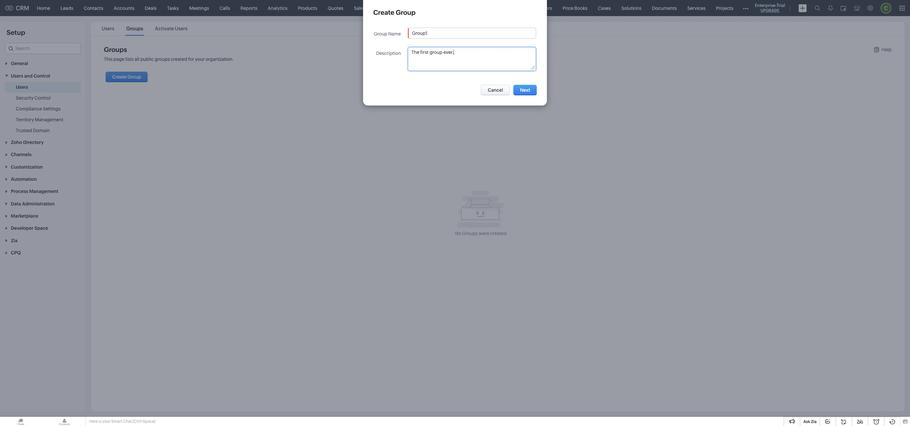 Task type: describe. For each thing, give the bounding box(es) containing it.
activate
[[155, 26, 174, 31]]

organization.
[[206, 57, 234, 62]]

reports link
[[235, 0, 263, 16]]

for
[[188, 57, 194, 62]]

groups for groups
[[126, 26, 143, 31]]

users and control
[[11, 73, 50, 79]]

calls
[[220, 5, 230, 11]]

1 vertical spatial group
[[374, 31, 387, 37]]

smart
[[111, 419, 122, 424]]

group name
[[374, 31, 401, 37]]

deals
[[145, 5, 157, 11]]

create menu image
[[799, 4, 807, 12]]

ask zia
[[803, 420, 817, 424]]

territory management
[[16, 117, 63, 122]]

services link
[[682, 0, 711, 16]]

security
[[16, 95, 34, 101]]

territory management link
[[16, 116, 63, 123]]

enterprise-
[[755, 3, 777, 8]]

here
[[89, 419, 98, 424]]

documents link
[[647, 0, 682, 16]]

products
[[298, 5, 317, 11]]

vendors link
[[529, 0, 557, 16]]

tasks link
[[162, 0, 184, 16]]

1 horizontal spatial create group
[[373, 9, 416, 16]]

purchase orders
[[391, 5, 427, 11]]

create inside button
[[112, 74, 127, 80]]

accounts link
[[108, 0, 140, 16]]

compliance settings link
[[16, 105, 61, 112]]

help
[[882, 47, 892, 52]]

cancel button
[[481, 85, 510, 95]]

compliance
[[16, 106, 42, 111]]

groups this page lists all public groups created for your organization.
[[104, 46, 234, 62]]

sales orders
[[354, 5, 381, 11]]

accounts
[[114, 5, 134, 11]]

home link
[[32, 0, 55, 16]]

contacts image
[[44, 417, 85, 426]]

quotes link
[[322, 0, 349, 16]]

next button
[[514, 85, 537, 95]]

home
[[37, 5, 50, 11]]

users inside region
[[16, 84, 28, 90]]

contacts
[[84, 5, 103, 11]]

settings
[[43, 106, 61, 111]]

analytics link
[[263, 0, 293, 16]]

purchase orders link
[[386, 0, 432, 16]]

chats image
[[0, 417, 41, 426]]

your inside the groups this page lists all public groups created for your organization.
[[195, 57, 205, 62]]

control inside dropdown button
[[34, 73, 50, 79]]

crm
[[16, 5, 29, 12]]

services
[[687, 5, 706, 11]]

trusted
[[16, 128, 32, 133]]

reports
[[241, 5, 257, 11]]

orders for purchase orders
[[412, 5, 427, 11]]

no groups were created
[[455, 231, 507, 236]]

upgrade
[[761, 8, 779, 13]]

management
[[35, 117, 63, 122]]

1 horizontal spatial create
[[373, 9, 394, 16]]

sales orders link
[[349, 0, 386, 16]]

all
[[135, 57, 139, 62]]

public
[[140, 57, 154, 62]]

0 horizontal spatial your
[[102, 419, 111, 424]]

this
[[104, 57, 113, 62]]

trusted domain link
[[16, 127, 50, 134]]

setup
[[7, 29, 25, 36]]

purchase
[[391, 5, 411, 11]]

deals link
[[140, 0, 162, 16]]

sales
[[354, 5, 365, 11]]

users link for groups link
[[101, 26, 115, 31]]

solutions link
[[616, 0, 647, 16]]

and
[[24, 73, 33, 79]]

list containing users
[[96, 21, 193, 36]]

tasks
[[167, 5, 179, 11]]

no
[[455, 231, 461, 236]]

enterprise-trial upgrade
[[755, 3, 785, 13]]

ask
[[803, 420, 810, 424]]

crm link
[[5, 5, 29, 12]]

lists
[[125, 57, 134, 62]]

Enter group name text field
[[408, 28, 536, 38]]

cancel
[[488, 87, 503, 93]]



Task type: locate. For each thing, give the bounding box(es) containing it.
users up security
[[16, 84, 28, 90]]

1 vertical spatial control
[[34, 95, 51, 101]]

0 horizontal spatial group
[[127, 74, 141, 80]]

analytics
[[268, 5, 287, 11]]

groups
[[155, 57, 170, 62]]

projects link
[[711, 0, 739, 16]]

1 orders from the left
[[366, 5, 381, 11]]

1 vertical spatial create group
[[112, 74, 141, 80]]

created left 'for'
[[171, 57, 187, 62]]

0 vertical spatial create
[[373, 9, 394, 16]]

trial
[[777, 3, 785, 8]]

meetings link
[[184, 0, 214, 16]]

1 horizontal spatial orders
[[412, 5, 427, 11]]

group left name
[[374, 31, 387, 37]]

trusted domain
[[16, 128, 50, 133]]

create down page
[[112, 74, 127, 80]]

users down the contacts link
[[102, 26, 114, 31]]

users link down the contacts link
[[101, 26, 115, 31]]

activate users
[[155, 26, 188, 31]]

0 vertical spatial your
[[195, 57, 205, 62]]

control
[[34, 73, 50, 79], [34, 95, 51, 101]]

here is your smart chat (ctrl+space)
[[89, 419, 156, 424]]

groups
[[126, 26, 143, 31], [104, 46, 127, 53], [462, 231, 478, 236]]

1 vertical spatial groups
[[104, 46, 127, 53]]

Enter description text field
[[408, 47, 536, 71]]

contacts link
[[78, 0, 108, 16]]

0 horizontal spatial users link
[[16, 84, 28, 90]]

leads
[[61, 5, 73, 11]]

name
[[388, 31, 401, 37]]

1 vertical spatial create
[[112, 74, 127, 80]]

groups link
[[125, 26, 144, 31]]

control inside region
[[34, 95, 51, 101]]

0 horizontal spatial create
[[112, 74, 127, 80]]

calls link
[[214, 0, 235, 16]]

created inside the groups this page lists all public groups created for your organization.
[[171, 57, 187, 62]]

users link
[[101, 26, 115, 31], [16, 84, 28, 90]]

projects
[[716, 5, 733, 11]]

orders
[[366, 5, 381, 11], [412, 5, 427, 11]]

control up compliance settings
[[34, 95, 51, 101]]

2 horizontal spatial group
[[396, 9, 416, 16]]

group
[[396, 9, 416, 16], [374, 31, 387, 37], [127, 74, 141, 80]]

leads link
[[55, 0, 78, 16]]

0 vertical spatial created
[[171, 57, 187, 62]]

products link
[[293, 0, 322, 16]]

users link for the "security control" link
[[16, 84, 28, 90]]

users link up security
[[16, 84, 28, 90]]

quotes
[[328, 5, 343, 11]]

security control
[[16, 95, 51, 101]]

users and control region
[[0, 82, 86, 136]]

orders right sales
[[366, 5, 381, 11]]

meetings
[[189, 5, 209, 11]]

create group inside button
[[112, 74, 141, 80]]

documents
[[652, 5, 677, 11]]

2 vertical spatial group
[[127, 74, 141, 80]]

were
[[479, 231, 489, 236]]

activate users link
[[154, 26, 189, 31]]

books
[[574, 5, 588, 11]]

cases
[[598, 5, 611, 11]]

group up name
[[396, 9, 416, 16]]

price books link
[[557, 0, 593, 16]]

0 vertical spatial users link
[[101, 26, 115, 31]]

description
[[376, 51, 401, 56]]

group down all
[[127, 74, 141, 80]]

create menu element
[[795, 0, 811, 16]]

1 horizontal spatial users link
[[101, 26, 115, 31]]

price
[[563, 5, 573, 11]]

users and control button
[[0, 70, 86, 82]]

page
[[114, 57, 124, 62]]

is
[[99, 419, 102, 424]]

0 horizontal spatial created
[[171, 57, 187, 62]]

2 vertical spatial groups
[[462, 231, 478, 236]]

vendors
[[535, 5, 552, 11]]

0 horizontal spatial create group
[[112, 74, 141, 80]]

territory
[[16, 117, 34, 122]]

orders for sales orders
[[366, 5, 381, 11]]

1 vertical spatial your
[[102, 419, 111, 424]]

groups up page
[[104, 46, 127, 53]]

0 vertical spatial groups
[[126, 26, 143, 31]]

2 orders from the left
[[412, 5, 427, 11]]

control right and
[[34, 73, 50, 79]]

1 vertical spatial created
[[490, 231, 507, 236]]

0 vertical spatial group
[[396, 9, 416, 16]]

orders right purchase on the top left
[[412, 5, 427, 11]]

users inside dropdown button
[[11, 73, 23, 79]]

create group button
[[106, 72, 148, 82]]

create
[[373, 9, 394, 16], [112, 74, 127, 80]]

solutions
[[621, 5, 642, 11]]

0 horizontal spatial orders
[[366, 5, 381, 11]]

users left and
[[11, 73, 23, 79]]

1 horizontal spatial created
[[490, 231, 507, 236]]

next
[[520, 87, 530, 93]]

users right activate
[[175, 26, 188, 31]]

group inside create group button
[[127, 74, 141, 80]]

create group up name
[[373, 9, 416, 16]]

security control link
[[16, 95, 51, 101]]

cases link
[[593, 0, 616, 16]]

created right were
[[490, 231, 507, 236]]

price books
[[563, 5, 588, 11]]

create up the group name
[[373, 9, 394, 16]]

your right 'for'
[[195, 57, 205, 62]]

1 horizontal spatial your
[[195, 57, 205, 62]]

groups for groups this page lists all public groups created for your organization.
[[104, 46, 127, 53]]

0 vertical spatial control
[[34, 73, 50, 79]]

compliance settings
[[16, 106, 61, 111]]

0 vertical spatial create group
[[373, 9, 416, 16]]

groups down the accounts link
[[126, 26, 143, 31]]

(ctrl+space)
[[133, 419, 156, 424]]

groups inside the groups this page lists all public groups created for your organization.
[[104, 46, 127, 53]]

groups right no at the bottom of the page
[[462, 231, 478, 236]]

create group down lists
[[112, 74, 141, 80]]

list
[[96, 21, 193, 36]]

your right is
[[102, 419, 111, 424]]

1 horizontal spatial group
[[374, 31, 387, 37]]

zia
[[811, 420, 817, 424]]

created
[[171, 57, 187, 62], [490, 231, 507, 236]]

1 vertical spatial users link
[[16, 84, 28, 90]]

users
[[102, 26, 114, 31], [175, 26, 188, 31], [11, 73, 23, 79], [16, 84, 28, 90]]



Task type: vqa. For each thing, say whether or not it's contained in the screenshot.
$ 35,000.00
no



